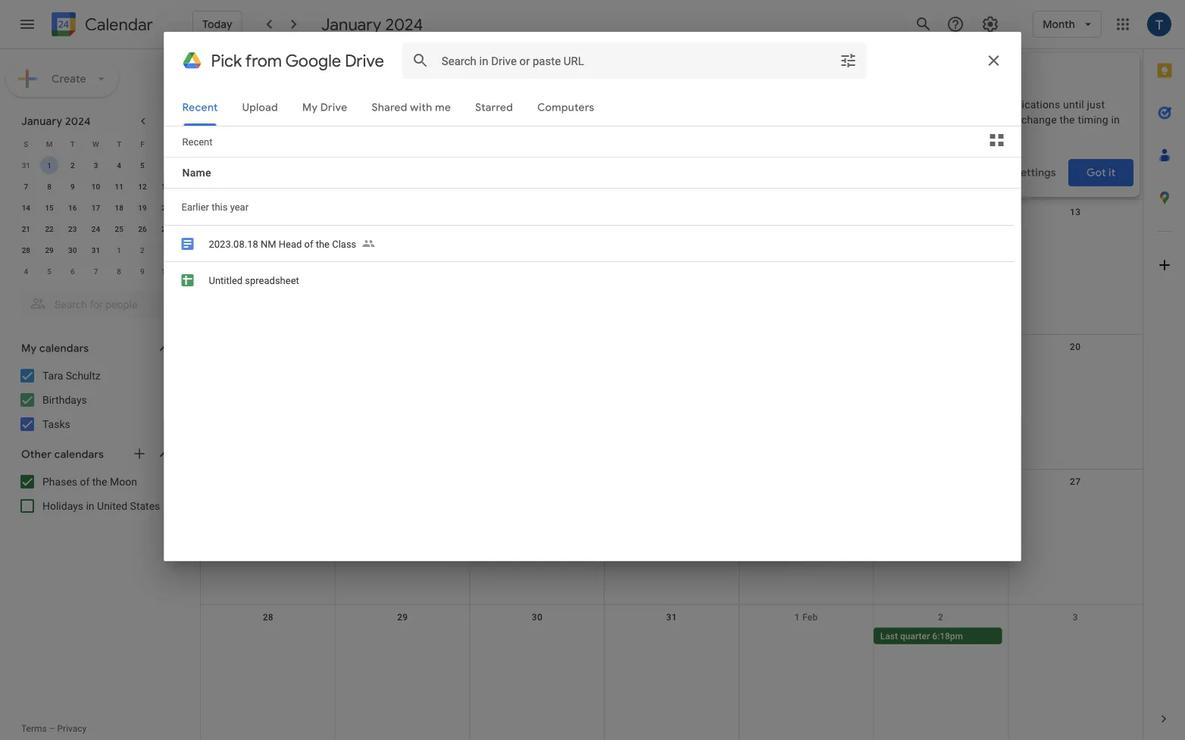 Task type: locate. For each thing, give the bounding box(es) containing it.
23 element
[[64, 220, 82, 238]]

1 vertical spatial 5
[[47, 267, 51, 276]]

18 element
[[110, 199, 128, 217]]

10 for 10 february element
[[161, 267, 170, 276]]

january 2024 up the mon
[[321, 14, 424, 35]]

0 horizontal spatial 8
[[47, 182, 51, 191]]

1 vertical spatial desktop
[[958, 98, 997, 111]]

0 vertical spatial 6
[[164, 161, 168, 170]]

timing
[[1078, 113, 1109, 126]]

other calendars button
[[3, 443, 188, 467]]

january 2024
[[321, 14, 424, 35], [21, 114, 91, 128]]

3 column header from the left
[[875, 49, 1009, 64]]

10 february element
[[157, 262, 175, 281]]

0 vertical spatial 13
[[161, 182, 170, 191]]

23
[[68, 224, 77, 234]]

calendars
[[39, 342, 89, 356], [54, 448, 104, 462]]

19 element
[[133, 199, 152, 217]]

0 vertical spatial 7
[[24, 182, 28, 191]]

0 horizontal spatial 13
[[161, 182, 170, 191]]

notifications up now you can snooze desktop notifications until just before your event begins. you can change the timing in settings. at the top right of page
[[950, 68, 1021, 83]]

tara inside cell
[[410, 108, 428, 119]]

1 horizontal spatial 7
[[94, 267, 98, 276]]

10 up 17
[[92, 182, 100, 191]]

1 vertical spatial in
[[86, 500, 94, 513]]

the down until at top right
[[1060, 113, 1076, 126]]

sun
[[260, 57, 276, 66]]

7 up the '14' element
[[24, 182, 28, 191]]

1 vertical spatial 27
[[1071, 477, 1081, 488]]

29 inside 29 element
[[45, 246, 54, 255]]

28
[[22, 246, 30, 255], [263, 612, 274, 623]]

1 horizontal spatial 2024
[[386, 14, 424, 35]]

find a time
[[522, 252, 578, 266]]

1 horizontal spatial s
[[163, 140, 168, 149]]

row containing 7
[[14, 176, 177, 197]]

0 horizontal spatial january 2024
[[21, 114, 91, 128]]

1 horizontal spatial tara
[[410, 108, 428, 119]]

0 vertical spatial january
[[321, 14, 382, 35]]

0 vertical spatial january 2024
[[321, 14, 424, 35]]

calendars up tara schultz
[[39, 342, 89, 356]]

29 for 1 feb
[[397, 612, 408, 623]]

0 horizontal spatial tara
[[42, 370, 63, 382]]

calendars for my calendars
[[39, 342, 89, 356]]

13
[[161, 182, 170, 191], [1071, 207, 1081, 217]]

26 element
[[133, 220, 152, 238]]

28 inside row group
[[22, 246, 30, 255]]

row group
[[14, 155, 177, 282]]

in left united
[[86, 500, 94, 513]]

1 horizontal spatial 30
[[532, 612, 543, 623]]

0 horizontal spatial 7
[[24, 182, 28, 191]]

0 horizontal spatial 20
[[161, 203, 170, 212]]

moon
[[767, 225, 790, 236]]

13 inside january 2024 grid
[[161, 182, 170, 191]]

0 horizontal spatial 28
[[22, 246, 30, 255]]

calendars up of at the left of page
[[54, 448, 104, 462]]

20 row
[[201, 335, 1143, 470]]

grid
[[200, 49, 1143, 741]]

9
[[70, 182, 75, 191], [140, 267, 145, 276]]

jan
[[399, 71, 415, 82]]

cell
[[201, 87, 336, 124], [336, 87, 470, 124], [470, 87, 605, 124], [1009, 87, 1143, 124], [201, 222, 336, 241], [336, 222, 470, 241], [470, 222, 605, 241], [605, 222, 739, 241], [874, 222, 1009, 241], [1009, 222, 1143, 241], [1009, 358, 1143, 376], [1009, 493, 1143, 511], [201, 628, 336, 646], [336, 628, 470, 646], [470, 628, 605, 646], [605, 628, 739, 646], [739, 628, 874, 646], [1009, 628, 1143, 646]]

0 horizontal spatial in
[[86, 500, 94, 513]]

31
[[22, 161, 30, 170], [92, 246, 100, 255], [667, 612, 678, 623]]

row
[[201, 49, 1143, 66], [201, 64, 1143, 200], [14, 133, 177, 155], [14, 155, 177, 176], [14, 176, 177, 197], [14, 197, 177, 218], [201, 200, 1143, 335], [14, 218, 177, 240], [14, 240, 177, 261], [14, 261, 177, 282], [201, 606, 1143, 741]]

the right of at the left of page
[[92, 476, 107, 488]]

0 horizontal spatial 29
[[45, 246, 54, 255]]

notifications inside heading
[[950, 68, 1021, 83]]

1 horizontal spatial tab list
[[1144, 49, 1186, 698]]

7 down 31 element in the top of the page
[[94, 267, 98, 276]]

2 horizontal spatial 31
[[667, 612, 678, 623]]

row containing 13
[[201, 200, 1143, 335]]

notifications up change
[[1000, 98, 1061, 111]]

notifications inside now you can snooze desktop notifications until just before your event begins. you can change the timing in settings.
[[1000, 98, 1061, 111]]

4 down "28" element
[[24, 267, 28, 276]]

the inside now you can snooze desktop notifications until just before your event begins. you can change the timing in settings.
[[1060, 113, 1076, 126]]

1 horizontal spatial 10
[[161, 267, 170, 276]]

1 vertical spatial 8
[[117, 267, 121, 276]]

calendars for other calendars
[[54, 448, 104, 462]]

notifications
[[950, 68, 1021, 83], [1000, 98, 1061, 111]]

1 horizontal spatial 13
[[1071, 207, 1081, 217]]

0 horizontal spatial s
[[24, 140, 28, 149]]

moon
[[110, 476, 137, 488]]

4 up 11 element
[[117, 161, 121, 170]]

1 vertical spatial 28
[[263, 612, 274, 623]]

settings.
[[855, 129, 897, 141]]

2 up the last quarter 6:18pm button
[[939, 612, 944, 623]]

9 up 16 element
[[70, 182, 75, 191]]

3pm
[[353, 108, 371, 119]]

t right m
[[70, 140, 75, 149]]

30 for 1
[[68, 246, 77, 255]]

0 vertical spatial in
[[1112, 113, 1121, 126]]

8 up 15 element
[[47, 182, 51, 191]]

27 element
[[157, 220, 175, 238]]

0 vertical spatial calendars
[[39, 342, 89, 356]]

2
[[535, 71, 540, 82], [70, 161, 75, 170], [140, 246, 145, 255], [939, 612, 944, 623]]

last
[[881, 631, 899, 642]]

1 horizontal spatial in
[[1112, 113, 1121, 126]]

tasks
[[42, 418, 70, 431]]

tara
[[410, 108, 428, 119], [42, 370, 63, 382]]

tab list
[[1144, 49, 1186, 698], [483, 167, 798, 194]]

s up 31 december element
[[24, 140, 28, 149]]

0 vertical spatial 31
[[22, 161, 30, 170]]

snooze
[[855, 68, 897, 83]]

0 vertical spatial 9
[[70, 182, 75, 191]]

1 down 25 element
[[117, 246, 121, 255]]

6 down 30 element
[[70, 267, 75, 276]]

10 inside 'element'
[[92, 182, 100, 191]]

0 horizontal spatial 9
[[70, 182, 75, 191]]

0 horizontal spatial desktop
[[900, 68, 947, 83]]

10 down 3 february element
[[161, 267, 170, 276]]

21 element
[[17, 220, 35, 238]]

1 vertical spatial 6
[[70, 267, 75, 276]]

7
[[24, 182, 28, 191], [94, 267, 98, 276]]

1 s from the left
[[24, 140, 28, 149]]

30 inside january 2024 grid
[[68, 246, 77, 255]]

desktop
[[900, 68, 947, 83], [958, 98, 997, 111]]

0 vertical spatial notifications
[[950, 68, 1021, 83]]

1 vertical spatial january
[[21, 114, 63, 128]]

desktop up you
[[958, 98, 997, 111]]

privacy
[[57, 724, 87, 735]]

3 february element
[[157, 241, 175, 259]]

13 element
[[157, 177, 175, 196]]

/
[[405, 108, 408, 119]]

0 horizontal spatial t
[[70, 140, 75, 149]]

in right timing
[[1112, 113, 1121, 126]]

2024 up the mon
[[386, 14, 424, 35]]

2 february element
[[133, 241, 152, 259]]

cell inside 20 row
[[1009, 358, 1143, 376]]

30
[[68, 246, 77, 255], [532, 612, 543, 623]]

2 down 26 element at left
[[140, 246, 145, 255]]

1 horizontal spatial 8
[[117, 267, 121, 276]]

ximmy
[[374, 108, 403, 119]]

grid containing 1 jan
[[200, 49, 1143, 741]]

t
[[70, 140, 75, 149], [117, 140, 121, 149]]

9 down 2 february element
[[140, 267, 145, 276]]

january 2024 up m
[[21, 114, 91, 128]]

2024 up 10 'element'
[[65, 114, 91, 128]]

1 horizontal spatial 31
[[92, 246, 100, 255]]

0 vertical spatial desktop
[[900, 68, 947, 83]]

5 up the '12' element
[[140, 161, 145, 170]]

12
[[138, 182, 147, 191]]

1 horizontal spatial 5
[[140, 161, 145, 170]]

30 for 1 feb
[[532, 612, 543, 623]]

28 element
[[17, 241, 35, 259]]

8
[[47, 182, 51, 191], [117, 267, 121, 276]]

2 vertical spatial 31
[[667, 612, 678, 623]]

1
[[391, 71, 396, 82], [47, 161, 51, 170], [117, 246, 121, 255], [795, 612, 800, 623]]

0 horizontal spatial 27
[[161, 224, 170, 234]]

row containing 14
[[14, 197, 177, 218]]

change
[[1022, 113, 1058, 126]]

tara up birthdays at the bottom of the page
[[42, 370, 63, 382]]

0 horizontal spatial 30
[[68, 246, 77, 255]]

5 february element
[[40, 262, 58, 281]]

11
[[115, 182, 123, 191]]

2 horizontal spatial 4
[[804, 71, 809, 82]]

schultz
[[66, 370, 101, 382]]

8 february element
[[110, 262, 128, 281]]

1 horizontal spatial 20
[[1071, 342, 1081, 352]]

1 vertical spatial tara
[[42, 370, 63, 382]]

1 vertical spatial notifications
[[1000, 98, 1061, 111]]

1 horizontal spatial january 2024
[[321, 14, 424, 35]]

calendars inside dropdown button
[[39, 342, 89, 356]]

1 vertical spatial 31
[[92, 246, 100, 255]]

1 feb
[[795, 612, 819, 623]]

29
[[45, 246, 54, 255], [397, 612, 408, 623]]

1 vertical spatial the
[[92, 476, 107, 488]]

13 for sun
[[1071, 207, 1081, 217]]

8 down 1 february element
[[117, 267, 121, 276]]

1 vertical spatial 2024
[[65, 114, 91, 128]]

1 vertical spatial 29
[[397, 612, 408, 623]]

1 vertical spatial 7
[[94, 267, 98, 276]]

1 vertical spatial 10
[[161, 267, 170, 276]]

0 vertical spatial can
[[900, 98, 918, 111]]

t left f
[[117, 140, 121, 149]]

0 vertical spatial 27
[[161, 224, 170, 234]]

snooze desktop notifications alert dialog
[[837, 53, 1140, 197]]

4 left snooze
[[804, 71, 809, 82]]

my calendars list
[[3, 364, 188, 437]]

5 down 29 element
[[47, 267, 51, 276]]

w
[[93, 140, 99, 149]]

s right f
[[163, 140, 168, 149]]

in inside 'other calendars' list
[[86, 500, 94, 513]]

last quarter 6:18pm button
[[874, 628, 1003, 645]]

0 vertical spatial 30
[[68, 246, 77, 255]]

1 horizontal spatial can
[[1002, 113, 1019, 126]]

1 horizontal spatial 4
[[117, 161, 121, 170]]

0 horizontal spatial 10
[[92, 182, 100, 191]]

just
[[1088, 98, 1106, 111]]

tara right /
[[410, 108, 428, 119]]

0 vertical spatial the
[[1060, 113, 1076, 126]]

can right you
[[1002, 113, 1019, 126]]

3
[[669, 71, 675, 82], [94, 161, 98, 170], [164, 246, 168, 255], [1073, 612, 1079, 623]]

6 up 13 element
[[164, 161, 168, 170]]

1 down m
[[47, 161, 51, 170]]

can up your
[[900, 98, 918, 111]]

27
[[161, 224, 170, 234], [1071, 477, 1081, 488]]

1 t from the left
[[70, 140, 75, 149]]

0 horizontal spatial the
[[92, 476, 107, 488]]

new moon 6:57am
[[746, 225, 823, 236]]

begins.
[[942, 113, 978, 126]]

0 vertical spatial tara
[[410, 108, 428, 119]]

1 cell
[[38, 155, 61, 176]]

0 vertical spatial 8
[[47, 182, 51, 191]]

0 horizontal spatial january
[[21, 114, 63, 128]]

the inside list
[[92, 476, 107, 488]]

calendars inside dropdown button
[[54, 448, 104, 462]]

4
[[804, 71, 809, 82], [117, 161, 121, 170], [24, 267, 28, 276]]

january
[[321, 14, 382, 35], [21, 114, 63, 128]]

0 vertical spatial 20
[[161, 203, 170, 212]]

2024
[[386, 14, 424, 35], [65, 114, 91, 128]]

1 vertical spatial can
[[1002, 113, 1019, 126]]

1 vertical spatial 20
[[1071, 342, 1081, 352]]

0 vertical spatial 28
[[22, 246, 30, 255]]

column header
[[605, 49, 740, 64], [740, 49, 875, 64], [875, 49, 1009, 64], [1009, 49, 1143, 64]]

new
[[746, 225, 764, 236]]

in
[[1112, 113, 1121, 126], [86, 500, 94, 513]]

you
[[880, 98, 897, 111]]

row containing 4
[[14, 261, 177, 282]]

31 for 1 feb
[[667, 612, 678, 623]]

1 vertical spatial 30
[[532, 612, 543, 623]]

28 for 1 feb
[[263, 612, 274, 623]]

0 vertical spatial 29
[[45, 246, 54, 255]]

20 inside grid
[[1071, 342, 1081, 352]]

1 horizontal spatial 29
[[397, 612, 408, 623]]

1 left 'feb'
[[795, 612, 800, 623]]

mon
[[393, 57, 412, 66]]

1 horizontal spatial t
[[117, 140, 121, 149]]

2 vertical spatial 4
[[24, 267, 28, 276]]

6:57am
[[792, 225, 823, 236]]

find
[[522, 252, 544, 266]]

1 left jan
[[391, 71, 396, 82]]

1 vertical spatial 13
[[1071, 207, 1081, 217]]

1 horizontal spatial 28
[[263, 612, 274, 623]]

m
[[46, 140, 53, 149]]

None search field
[[0, 285, 188, 318]]

1 horizontal spatial desktop
[[958, 98, 997, 111]]

1 horizontal spatial 9
[[140, 267, 145, 276]]

desktop up snooze
[[900, 68, 947, 83]]

16 element
[[64, 199, 82, 217]]

1 horizontal spatial january
[[321, 14, 382, 35]]

1 vertical spatial 4
[[117, 161, 121, 170]]

6
[[164, 161, 168, 170], [70, 267, 75, 276]]

1 horizontal spatial the
[[1060, 113, 1076, 126]]

0 vertical spatial 10
[[92, 182, 100, 191]]



Task type: describe. For each thing, give the bounding box(es) containing it.
0 horizontal spatial 6
[[70, 267, 75, 276]]

14 element
[[17, 199, 35, 217]]

11 element
[[110, 177, 128, 196]]

1 for 1 jan
[[391, 71, 396, 82]]

3pm ximmy / tara
[[353, 108, 428, 119]]

27 inside row
[[1071, 477, 1081, 488]]

holidays in united states
[[42, 500, 160, 513]]

29 element
[[40, 241, 58, 259]]

1 inside cell
[[47, 161, 51, 170]]

27 inside january 2024 grid
[[161, 224, 170, 234]]

in inside now you can snooze desktop notifications until just before your event begins. you can change the timing in settings.
[[1112, 113, 1121, 126]]

quarter
[[901, 631, 930, 642]]

24 element
[[87, 220, 105, 238]]

tue
[[530, 57, 545, 66]]

26
[[138, 224, 147, 234]]

18
[[115, 203, 123, 212]]

your
[[889, 113, 910, 126]]

of
[[80, 476, 90, 488]]

now
[[855, 98, 877, 111]]

today button
[[193, 11, 242, 38]]

feb
[[803, 612, 819, 623]]

row containing s
[[14, 133, 177, 155]]

10 element
[[87, 177, 105, 196]]

0 horizontal spatial 31
[[22, 161, 30, 170]]

10 for 10 'element'
[[92, 182, 100, 191]]

1 for 1 february element
[[117, 246, 121, 255]]

1 february element
[[110, 241, 128, 259]]

now you can snooze desktop notifications until just before your event begins. you can change the timing in settings.
[[855, 98, 1121, 141]]

row group containing 31
[[14, 155, 177, 282]]

25
[[115, 224, 123, 234]]

f
[[140, 140, 145, 149]]

31 element
[[87, 241, 105, 259]]

my
[[21, 342, 37, 356]]

31 december element
[[17, 156, 35, 174]]

january 2024 grid
[[14, 133, 177, 282]]

1 jan
[[391, 71, 415, 82]]

14
[[22, 203, 30, 212]]

calendar element
[[49, 9, 153, 42]]

1 column header from the left
[[605, 49, 740, 64]]

15 element
[[40, 199, 58, 217]]

29 for 1
[[45, 246, 54, 255]]

birthdays
[[42, 394, 87, 406]]

4 february element
[[17, 262, 35, 281]]

my calendars
[[21, 342, 89, 356]]

28 for 1
[[22, 246, 30, 255]]

0 horizontal spatial 4
[[24, 267, 28, 276]]

cell containing 3pm
[[336, 87, 470, 124]]

27 row
[[201, 470, 1143, 606]]

8 inside 8 february element
[[117, 267, 121, 276]]

calendar heading
[[82, 14, 153, 35]]

row containing 31
[[14, 155, 177, 176]]

7 inside "element"
[[94, 267, 98, 276]]

2 t from the left
[[117, 140, 121, 149]]

snooze desktop notifications heading
[[855, 67, 1122, 85]]

9 february element
[[133, 262, 152, 281]]

–
[[49, 724, 55, 735]]

6:18pm
[[933, 631, 964, 642]]

1 for 1 feb
[[795, 612, 800, 623]]

privacy link
[[57, 724, 87, 735]]

find a time button
[[516, 246, 584, 273]]

last quarter 6:18pm
[[881, 631, 964, 642]]

my calendars button
[[3, 337, 188, 361]]

today
[[202, 17, 233, 31]]

before
[[855, 113, 887, 126]]

21
[[22, 224, 30, 234]]

19
[[138, 203, 147, 212]]

new moon 6:57am button
[[739, 222, 868, 239]]

tara schultz
[[42, 370, 101, 382]]

17 element
[[87, 199, 105, 217]]

snooze desktop notifications
[[855, 68, 1021, 83]]

other calendars list
[[3, 470, 188, 519]]

phases of the moon
[[42, 476, 137, 488]]

0 horizontal spatial 5
[[47, 267, 51, 276]]

6 february element
[[64, 262, 82, 281]]

25 element
[[110, 220, 128, 238]]

cell inside 27 row
[[1009, 493, 1143, 511]]

0 horizontal spatial 2024
[[65, 114, 91, 128]]

desktop inside now you can snooze desktop notifications until just before your event begins. you can change the timing in settings.
[[958, 98, 997, 111]]

0 horizontal spatial can
[[900, 98, 918, 111]]

17
[[92, 203, 100, 212]]

15
[[45, 203, 54, 212]]

row containing 21
[[14, 218, 177, 240]]

1 vertical spatial january 2024
[[21, 114, 91, 128]]

phases
[[42, 476, 77, 488]]

calendar
[[85, 14, 153, 35]]

0 horizontal spatial tab list
[[483, 167, 798, 194]]

20 inside row group
[[161, 203, 170, 212]]

22 element
[[40, 220, 58, 238]]

other calendars
[[21, 448, 104, 462]]

2 column header from the left
[[740, 49, 875, 64]]

snooze
[[921, 98, 956, 111]]

main drawer image
[[18, 15, 36, 33]]

row containing sun
[[201, 49, 1143, 66]]

30 element
[[64, 241, 82, 259]]

13 for january 2024
[[161, 182, 170, 191]]

16
[[68, 203, 77, 212]]

0 vertical spatial 4
[[804, 71, 809, 82]]

states
[[130, 500, 160, 513]]

united
[[97, 500, 128, 513]]

4 column header from the left
[[1009, 49, 1143, 64]]

terms
[[21, 724, 47, 735]]

31 for 1
[[92, 246, 100, 255]]

12 element
[[133, 177, 152, 196]]

until
[[1064, 98, 1085, 111]]

7 february element
[[87, 262, 105, 281]]

0 vertical spatial 5
[[140, 161, 145, 170]]

terms link
[[21, 724, 47, 735]]

24
[[92, 224, 100, 234]]

holidays
[[42, 500, 83, 513]]

2 right 1 cell
[[70, 161, 75, 170]]

20 element
[[157, 199, 175, 217]]

other
[[21, 448, 52, 462]]

desktop inside heading
[[900, 68, 947, 83]]

time
[[555, 252, 578, 266]]

tara inside my calendars list
[[42, 370, 63, 382]]

event
[[913, 113, 940, 126]]

2 down tue
[[535, 71, 540, 82]]

terms – privacy
[[21, 724, 87, 735]]

1 horizontal spatial 6
[[164, 161, 168, 170]]

22
[[45, 224, 54, 234]]

0 vertical spatial 2024
[[386, 14, 424, 35]]

2 s from the left
[[163, 140, 168, 149]]

a
[[547, 252, 552, 266]]

you
[[980, 113, 999, 126]]

1 vertical spatial 9
[[140, 267, 145, 276]]

row containing 1 jan
[[201, 64, 1143, 200]]



Task type: vqa. For each thing, say whether or not it's contained in the screenshot.
Sat 4
no



